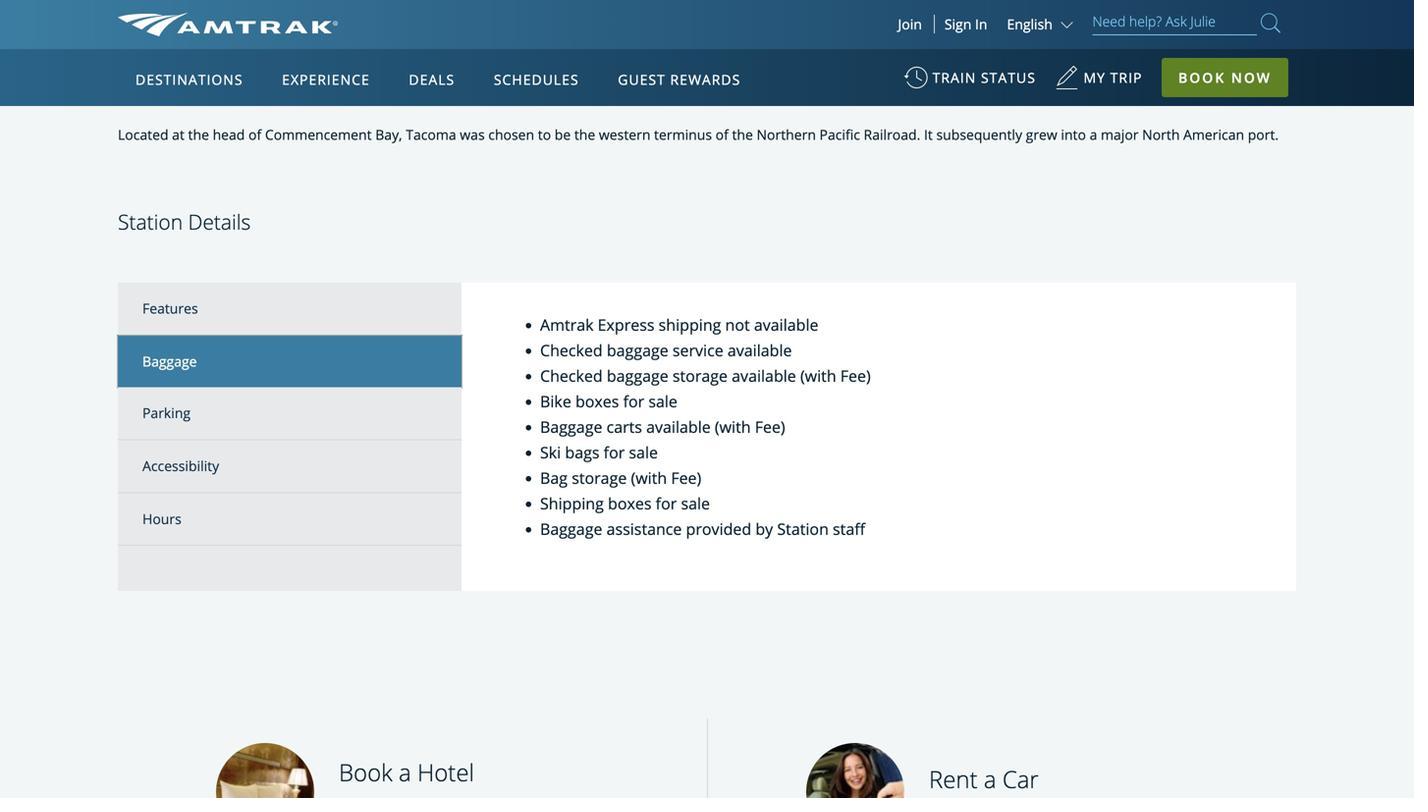 Task type: locate. For each thing, give the bounding box(es) containing it.
0 vertical spatial checked
[[540, 340, 603, 361]]

2 horizontal spatial the
[[732, 125, 753, 144]]

checked
[[540, 340, 603, 361], [540, 366, 603, 387]]

hours element
[[142, 510, 181, 528]]

2 the from the left
[[574, 125, 595, 144]]

1 vertical spatial fee)
[[755, 417, 785, 438]]

subsequently
[[937, 125, 1023, 144]]

not
[[725, 314, 750, 336]]

2 horizontal spatial fee)
[[841, 366, 871, 387]]

checked up bike
[[540, 366, 603, 387]]

a
[[1090, 125, 1098, 144], [399, 757, 411, 789], [984, 764, 997, 796]]

0 horizontal spatial (with
[[631, 468, 667, 489]]

baggage list item
[[118, 336, 462, 388]]

accessibility element
[[142, 457, 219, 475]]

0 vertical spatial station
[[118, 208, 183, 236]]

station details
[[118, 208, 251, 236]]

sale down 'service'
[[649, 391, 678, 412]]

storage down bags
[[572, 468, 627, 489]]

for up assistance
[[656, 493, 677, 514]]

(with down 'checked baggage service available' element
[[800, 366, 837, 387]]

to
[[538, 125, 551, 144]]

baggage
[[142, 352, 197, 371], [540, 417, 603, 438], [540, 519, 603, 540]]

baggage down shipping
[[540, 519, 603, 540]]

1 vertical spatial checked
[[540, 366, 603, 387]]

in
[[975, 15, 988, 33]]

amtrak image
[[118, 13, 338, 36]]

checked down amtrak
[[540, 340, 603, 361]]

1 horizontal spatial station
[[777, 519, 829, 540]]

bike boxes for sale element
[[540, 389, 1257, 415]]

guest rewards button
[[610, 52, 749, 107]]

north
[[1143, 125, 1180, 144]]

it
[[924, 125, 933, 144]]

1 horizontal spatial storage
[[673, 366, 728, 387]]

rent a car
[[929, 764, 1039, 796]]

chosen
[[488, 125, 534, 144]]

accessibility button
[[118, 441, 462, 493]]

of right head
[[249, 125, 262, 144]]

0 vertical spatial baggage
[[142, 352, 197, 371]]

rent
[[929, 764, 978, 796]]

1 checked from the top
[[540, 340, 603, 361]]

train
[[933, 68, 977, 87]]

0 horizontal spatial the
[[188, 125, 209, 144]]

the
[[188, 125, 209, 144], [574, 125, 595, 144], [732, 125, 753, 144]]

storage down 'service'
[[673, 366, 728, 387]]

sale down carts
[[629, 442, 658, 463]]

guest rewards
[[618, 70, 741, 89]]

Please enter your search item search field
[[1093, 10, 1257, 35]]

book a hotel
[[339, 757, 474, 789]]

station right by
[[777, 519, 829, 540]]

station left details
[[118, 208, 183, 236]]

2 vertical spatial (with
[[631, 468, 667, 489]]

0 horizontal spatial a
[[399, 757, 411, 789]]

2 vertical spatial baggage
[[540, 519, 603, 540]]

0 vertical spatial baggage
[[607, 340, 669, 361]]

(with down 'service'
[[715, 417, 751, 438]]

boxes up carts
[[576, 391, 619, 412]]

baggage inside button
[[142, 352, 197, 371]]

sale up provided
[[681, 493, 710, 514]]

3 the from the left
[[732, 125, 753, 144]]

details
[[188, 208, 251, 236]]

english button
[[1007, 15, 1078, 33]]

sign in
[[945, 15, 988, 33]]

for down carts
[[604, 442, 625, 463]]

1 baggage from the top
[[607, 340, 669, 361]]

baggage button
[[118, 336, 462, 388]]

car
[[1003, 764, 1039, 796]]

1 vertical spatial sale
[[629, 442, 658, 463]]

1 vertical spatial station
[[777, 519, 829, 540]]

station inside amtrak express shipping not available checked baggage service available checked baggage storage available (with fee) bike boxes for sale baggage carts available (with fee) ski bags for sale bag storage (with fee) shipping boxes for sale baggage assistance provided by station staff
[[777, 519, 829, 540]]

1 horizontal spatial a
[[984, 764, 997, 796]]

guest
[[618, 70, 666, 89]]

2 horizontal spatial (with
[[800, 366, 837, 387]]

banner
[[0, 0, 1414, 454]]

features element
[[142, 299, 198, 318]]

bag storage (with fee) element
[[540, 466, 1257, 491]]

1 horizontal spatial (with
[[715, 417, 751, 438]]

station
[[118, 208, 183, 236], [777, 519, 829, 540]]

storage
[[673, 366, 728, 387], [572, 468, 627, 489]]

baggage element
[[142, 352, 197, 371]]

1 horizontal spatial fee)
[[755, 417, 785, 438]]

assistance
[[607, 519, 682, 540]]

1 of from the left
[[249, 125, 262, 144]]

book
[[1179, 68, 1226, 87]]

cars image
[[806, 744, 905, 799]]

1 vertical spatial baggage
[[607, 366, 669, 387]]

1 horizontal spatial of
[[716, 125, 729, 144]]

boxes up assistance
[[608, 493, 652, 514]]

for up carts
[[623, 391, 645, 412]]

1 vertical spatial storage
[[572, 468, 627, 489]]

baggage assistance provided by station staff element
[[540, 517, 1257, 542]]

service
[[673, 340, 724, 361]]

my
[[1084, 68, 1106, 87]]

the left 'northern'
[[732, 125, 753, 144]]

fee)
[[841, 366, 871, 387], [755, 417, 785, 438], [671, 468, 702, 489]]

0 vertical spatial storage
[[673, 366, 728, 387]]

destinations
[[136, 70, 243, 89]]

rewards
[[670, 70, 741, 89]]

parking element
[[142, 404, 191, 423]]

be
[[555, 125, 571, 144]]

application
[[191, 164, 662, 439]]

was
[[460, 125, 485, 144]]

book now button
[[1162, 58, 1289, 97]]

schedules link
[[486, 49, 587, 106]]

2 horizontal spatial a
[[1090, 125, 1098, 144]]

1 vertical spatial (with
[[715, 417, 751, 438]]

2 of from the left
[[716, 125, 729, 144]]

a left 'car'
[[984, 764, 997, 796]]

of right terminus
[[716, 125, 729, 144]]

ski bags for sale element
[[540, 440, 1257, 466]]

of
[[249, 125, 262, 144], [716, 125, 729, 144]]

by
[[756, 519, 773, 540]]

regions map image
[[191, 164, 662, 439]]

2 vertical spatial fee)
[[671, 468, 702, 489]]

a right 'into'
[[1090, 125, 1098, 144]]

the right be
[[574, 125, 595, 144]]

baggage up parking
[[142, 352, 197, 371]]

a for rent a car
[[984, 764, 997, 796]]

bike
[[540, 391, 571, 412]]

0 horizontal spatial of
[[249, 125, 262, 144]]

1 horizontal spatial the
[[574, 125, 595, 144]]

0 horizontal spatial station
[[118, 208, 183, 236]]

experience
[[282, 70, 370, 89]]

available
[[754, 314, 819, 336], [728, 340, 792, 361], [732, 366, 796, 387], [646, 417, 711, 438]]

baggage
[[607, 340, 669, 361], [607, 366, 669, 387]]

list
[[118, 283, 462, 591]]

checked baggage service available element
[[540, 338, 1257, 364]]

(with up assistance
[[631, 468, 667, 489]]

for
[[623, 391, 645, 412], [604, 442, 625, 463], [656, 493, 677, 514]]

features
[[142, 299, 198, 318]]

baggage up bags
[[540, 417, 603, 438]]

boxes
[[576, 391, 619, 412], [608, 493, 652, 514]]

(with
[[800, 366, 837, 387], [715, 417, 751, 438], [631, 468, 667, 489]]

a right "book"
[[399, 757, 411, 789]]

pacific
[[820, 125, 860, 144]]

the right "at" on the left of page
[[188, 125, 209, 144]]



Task type: describe. For each thing, give the bounding box(es) containing it.
0 vertical spatial (with
[[800, 366, 837, 387]]

accessibility
[[142, 457, 219, 475]]

search icon image
[[1261, 9, 1281, 36]]

carts
[[607, 417, 642, 438]]

2 vertical spatial sale
[[681, 493, 710, 514]]

staff
[[833, 519, 865, 540]]

checked baggage storage available (with fee) element
[[540, 364, 1257, 389]]

deals button
[[401, 52, 463, 107]]

2 checked from the top
[[540, 366, 603, 387]]

into
[[1061, 125, 1086, 144]]

my trip
[[1084, 68, 1143, 87]]

terminus
[[654, 125, 712, 144]]

port.
[[1248, 125, 1279, 144]]

0 vertical spatial sale
[[649, 391, 678, 412]]

join button
[[886, 15, 935, 33]]

list containing features
[[118, 283, 462, 591]]

amtrak express shipping not available element
[[540, 313, 1257, 338]]

hotels image
[[216, 744, 314, 799]]

hours
[[142, 510, 181, 528]]

schedules
[[494, 70, 579, 89]]

1 vertical spatial boxes
[[608, 493, 652, 514]]

head
[[213, 125, 245, 144]]

2 vertical spatial for
[[656, 493, 677, 514]]

hours button
[[118, 493, 462, 546]]

bag
[[540, 468, 568, 489]]

1 the from the left
[[188, 125, 209, 144]]

deals
[[409, 70, 455, 89]]

my trip button
[[1055, 59, 1143, 107]]

train status
[[933, 68, 1036, 87]]

american
[[1184, 125, 1245, 144]]

provided
[[686, 519, 752, 540]]

join
[[898, 15, 922, 33]]

train status link
[[904, 59, 1036, 107]]

book
[[339, 757, 393, 789]]

0 vertical spatial boxes
[[576, 391, 619, 412]]

commencement
[[265, 125, 372, 144]]

a for book a hotel
[[399, 757, 411, 789]]

book now
[[1179, 68, 1272, 87]]

located at the head of commencement bay, tacoma was chosen to be the western terminus of the northern pacific railroad. it subsequently grew into a major north american port.
[[118, 125, 1279, 144]]

trip
[[1111, 68, 1143, 87]]

amtrak express shipping not available checked baggage service available checked baggage storage available (with fee) bike boxes for sale baggage carts available (with fee) ski bags for sale bag storage (with fee) shipping boxes for sale baggage assistance provided by station staff
[[540, 314, 871, 540]]

1 vertical spatial baggage
[[540, 417, 603, 438]]

english
[[1007, 15, 1053, 33]]

parking button
[[118, 388, 462, 441]]

at
[[172, 125, 185, 144]]

amtrak
[[540, 314, 594, 336]]

status
[[981, 68, 1036, 87]]

shipping boxes for sale element
[[540, 491, 1257, 517]]

bay,
[[375, 125, 402, 144]]

bags
[[565, 442, 600, 463]]

shipping
[[659, 314, 721, 336]]

0 horizontal spatial fee)
[[671, 468, 702, 489]]

grew
[[1026, 125, 1058, 144]]

experience button
[[274, 52, 378, 107]]

destinations button
[[128, 52, 251, 107]]

major
[[1101, 125, 1139, 144]]

railroad.
[[864, 125, 921, 144]]

express
[[598, 314, 655, 336]]

0 vertical spatial for
[[623, 391, 645, 412]]

banner containing join
[[0, 0, 1414, 454]]

1 vertical spatial for
[[604, 442, 625, 463]]

sign in button
[[945, 15, 988, 33]]

located
[[118, 125, 169, 144]]

sign
[[945, 15, 972, 33]]

northern
[[757, 125, 816, 144]]

shipping
[[540, 493, 604, 514]]

now
[[1232, 68, 1272, 87]]

western
[[599, 125, 651, 144]]

0 horizontal spatial storage
[[572, 468, 627, 489]]

0 vertical spatial fee)
[[841, 366, 871, 387]]

tacoma
[[406, 125, 456, 144]]

hotel
[[417, 757, 474, 789]]

features button
[[118, 283, 462, 336]]

parking
[[142, 404, 191, 423]]

2 baggage from the top
[[607, 366, 669, 387]]

baggage carts available (with fee) element
[[540, 415, 1257, 440]]

ski
[[540, 442, 561, 463]]



Task type: vqa. For each thing, say whether or not it's contained in the screenshot.
provided
yes



